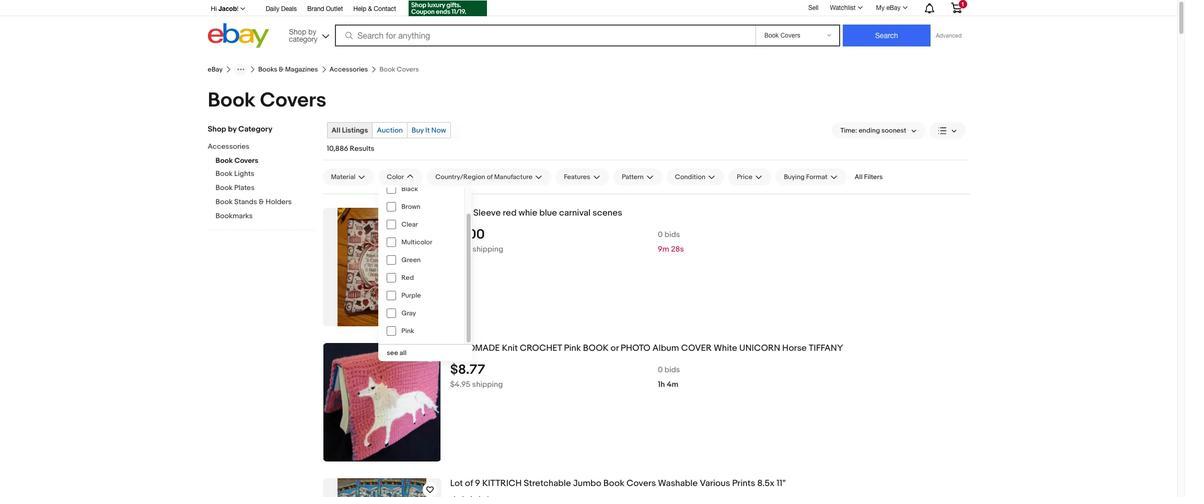 Task type: locate. For each thing, give the bounding box(es) containing it.
stretchable
[[524, 479, 571, 489]]

10,886 results
[[327, 144, 374, 153]]

lot of 9 kittrich stretchable jumbo book covers washable various prints 8.5x 11"
[[450, 479, 786, 489]]

2 0 from the top
[[658, 365, 663, 375]]

0 bids $6.00 shipping
[[450, 230, 680, 254]]

all up 10,886
[[332, 126, 340, 135]]

shipping inside 0 bids $6.00 shipping
[[473, 244, 503, 254]]

black link
[[378, 180, 465, 198]]

horse
[[782, 343, 807, 354]]

1h 4m
[[658, 380, 678, 390]]

account navigation
[[208, 0, 970, 18]]

0 vertical spatial ebay
[[886, 4, 901, 11]]

watchlist
[[830, 4, 856, 11]]

green
[[401, 256, 421, 264]]

clear
[[401, 221, 418, 229]]

covers left washable
[[627, 479, 656, 489]]

1 vertical spatial shipping
[[472, 380, 503, 390]]

1 vertical spatial 0
[[658, 365, 663, 375]]

accessories right magazines
[[329, 65, 368, 74]]

bids up 9m 28s
[[665, 230, 680, 240]]

1 horizontal spatial &
[[279, 65, 284, 74]]

book left plates in the top left of the page
[[216, 183, 233, 192]]

unicorn
[[739, 343, 780, 354]]

book covers
[[208, 88, 326, 113]]

all left filters
[[855, 173, 863, 181]]

my
[[876, 4, 885, 11]]

1 vertical spatial bids
[[665, 365, 680, 375]]

gray
[[401, 309, 416, 318]]

2 horizontal spatial covers
[[627, 479, 656, 489]]

accessories down by at left
[[208, 142, 249, 151]]

it
[[425, 126, 430, 135]]

help & contact
[[353, 5, 396, 13]]

knit
[[502, 343, 518, 354]]

plates
[[234, 183, 255, 192]]

books & magazines
[[258, 65, 318, 74]]

0 horizontal spatial accessories link
[[208, 142, 307, 152]]

0 horizontal spatial &
[[259, 198, 264, 206]]

brown
[[401, 203, 420, 211]]

1 vertical spatial ebay
[[208, 65, 223, 74]]

0 for $8.77
[[658, 365, 663, 375]]

bids inside 0 bids $4.95 shipping
[[665, 365, 680, 375]]

& for magazines
[[279, 65, 284, 74]]

pink left book
[[564, 343, 581, 354]]

jumbo
[[573, 479, 601, 489]]

0 inside 0 bids $4.95 shipping
[[658, 365, 663, 375]]

covers down books & magazines at left
[[260, 88, 326, 113]]

magazines
[[285, 65, 318, 74]]

bookmarks
[[216, 212, 253, 221]]

brown link
[[378, 198, 465, 216]]

& inside account navigation
[[368, 5, 372, 13]]

book lights link
[[216, 169, 315, 179]]

daily deals link
[[266, 4, 297, 15]]

1 vertical spatial &
[[279, 65, 284, 74]]

0 vertical spatial 0
[[658, 230, 663, 240]]

1 vertical spatial accessories
[[208, 142, 249, 151]]

now
[[431, 126, 446, 135]]

0 inside 0 bids $6.00 shipping
[[658, 230, 663, 240]]

1 horizontal spatial accessories
[[329, 65, 368, 74]]

kittrich
[[482, 479, 522, 489]]

1 vertical spatial covers
[[234, 156, 258, 165]]

0 horizontal spatial pink
[[401, 327, 414, 335]]

& right books
[[279, 65, 284, 74]]

sell link
[[804, 4, 823, 11]]

0 vertical spatial bids
[[665, 230, 680, 240]]

shipping inside 0 bids $4.95 shipping
[[472, 380, 503, 390]]

help & contact link
[[353, 4, 396, 15]]

lot of 9 kittrich stretchable jumbo book covers washable various prints 8.5x 11" link
[[450, 479, 970, 490]]

2 bids from the top
[[665, 365, 680, 375]]

accessories link
[[329, 65, 368, 74], [208, 142, 307, 152]]

0 bids $4.95 shipping
[[450, 365, 680, 390]]

shipping for $9.00
[[473, 244, 503, 254]]

shipping down "$9.00"
[[473, 244, 503, 254]]

0 horizontal spatial covers
[[234, 156, 258, 165]]

book sleeve red whie blue carnival scenes
[[450, 208, 622, 218]]

tap to watch item - handmade knit crochet pink book or photo album cover white unicorn horse tiffany image
[[422, 347, 437, 362]]

0 vertical spatial accessories link
[[329, 65, 368, 74]]

2 horizontal spatial &
[[368, 5, 372, 13]]

0 vertical spatial shipping
[[473, 244, 503, 254]]

photo
[[621, 343, 651, 354]]

filters
[[864, 173, 883, 181]]

0 vertical spatial &
[[368, 5, 372, 13]]

0
[[658, 230, 663, 240], [658, 365, 663, 375]]

bids
[[665, 230, 680, 240], [665, 365, 680, 375]]

0 horizontal spatial accessories
[[208, 142, 249, 151]]

book down shop
[[216, 156, 233, 165]]

scenes
[[593, 208, 622, 218]]

book sleeve red whie blue carnival scenes link
[[450, 208, 970, 219]]

lights
[[234, 169, 254, 178]]

0 vertical spatial all
[[332, 126, 340, 135]]

bids up 4m
[[665, 365, 680, 375]]

1 0 from the top
[[658, 230, 663, 240]]

your shopping cart contains 1 item image
[[950, 3, 962, 13]]

brand
[[307, 5, 324, 13]]

1 horizontal spatial covers
[[260, 88, 326, 113]]

banner
[[208, 0, 970, 51]]

pink down the "gray"
[[401, 327, 414, 335]]

& down book plates link
[[259, 198, 264, 206]]

2 vertical spatial covers
[[627, 479, 656, 489]]

& inside accessories book covers book lights book plates book stands & holders bookmarks
[[259, 198, 264, 206]]

1 vertical spatial all
[[855, 173, 863, 181]]

all
[[332, 126, 340, 135], [855, 173, 863, 181]]

2 vertical spatial &
[[259, 198, 264, 206]]

book left the lights
[[216, 169, 233, 178]]

daily deals
[[266, 5, 297, 13]]

accessories
[[329, 65, 368, 74], [208, 142, 249, 151]]

my ebay link
[[870, 2, 912, 14]]

advanced
[[936, 32, 962, 39]]

see all button
[[378, 345, 473, 362]]

shipping down $8.77
[[472, 380, 503, 390]]

shop
[[208, 124, 226, 134]]

$9.00
[[450, 227, 485, 243]]

shipping
[[473, 244, 503, 254], [472, 380, 503, 390]]

white
[[714, 343, 737, 354]]

washable
[[658, 479, 698, 489]]

buy it now link
[[407, 123, 450, 138]]

28s
[[671, 244, 684, 254]]

1 horizontal spatial ebay
[[886, 4, 901, 11]]

book right "jumbo"
[[603, 479, 624, 489]]

accessories for accessories book covers book lights book plates book stands & holders bookmarks
[[208, 142, 249, 151]]

book stands & holders link
[[216, 198, 315, 207]]

handmade knit crochet pink book or photo album cover white unicorn horse tiffany image
[[323, 343, 441, 462]]

all inside all listings 'link'
[[332, 126, 340, 135]]

shipping for $8.77
[[472, 380, 503, 390]]

1 bids from the top
[[665, 230, 680, 240]]

0 vertical spatial accessories
[[329, 65, 368, 74]]

accessories link right magazines
[[329, 65, 368, 74]]

tap to watch item - lot of 9 kittrich stretchable jumbo book covers washable various prints 8.5x 11" image
[[422, 483, 437, 497]]

see all
[[387, 349, 407, 357]]

1 horizontal spatial accessories link
[[329, 65, 368, 74]]

& right help
[[368, 5, 372, 13]]

1 vertical spatial pink
[[564, 343, 581, 354]]

0 up 1h
[[658, 365, 663, 375]]

0 horizontal spatial all
[[332, 126, 340, 135]]

accessories link down category
[[208, 142, 307, 152]]

whie
[[519, 208, 537, 218]]

covers up the lights
[[234, 156, 258, 165]]

accessories inside accessories book covers book lights book plates book stands & holders bookmarks
[[208, 142, 249, 151]]

all inside all filters button
[[855, 173, 863, 181]]

all
[[400, 349, 407, 357]]

various
[[700, 479, 730, 489]]

None submit
[[843, 25, 931, 47]]

covers
[[260, 88, 326, 113], [234, 156, 258, 165], [627, 479, 656, 489]]

0 up 9m
[[658, 230, 663, 240]]

1 horizontal spatial all
[[855, 173, 863, 181]]

8.5x
[[757, 479, 775, 489]]

1 horizontal spatial pink
[[564, 343, 581, 354]]

&
[[368, 5, 372, 13], [279, 65, 284, 74], [259, 198, 264, 206]]

11"
[[777, 479, 786, 489]]

all filters button
[[851, 169, 887, 186]]

9m 28s
[[658, 244, 684, 254]]

bids inside 0 bids $6.00 shipping
[[665, 230, 680, 240]]

lot of 9 kittrich stretchable jumbo book covers washable various prints 8.5x 11" image
[[337, 479, 426, 497]]

book up by at left
[[208, 88, 256, 113]]



Task type: describe. For each thing, give the bounding box(es) containing it.
daily
[[266, 5, 279, 13]]

red
[[503, 208, 517, 218]]

books
[[258, 65, 277, 74]]

0 vertical spatial covers
[[260, 88, 326, 113]]

handmade
[[450, 343, 500, 354]]

help
[[353, 5, 366, 13]]

album
[[653, 343, 679, 354]]

results
[[350, 144, 374, 153]]

pink link
[[378, 322, 465, 340]]

books & magazines link
[[258, 65, 318, 74]]

blue
[[539, 208, 557, 218]]

bids for $8.77
[[665, 365, 680, 375]]

all filters
[[855, 173, 883, 181]]

deals
[[281, 5, 297, 13]]

accessories book covers book lights book plates book stands & holders bookmarks
[[208, 142, 292, 221]]

banner containing sell
[[208, 0, 970, 51]]

handmade knit crochet pink book or photo album cover white unicorn horse tiffany
[[450, 343, 843, 354]]

category
[[238, 124, 272, 134]]

all listings link
[[327, 123, 372, 138]]

carnival
[[559, 208, 591, 218]]

outlet
[[326, 5, 343, 13]]

covers inside accessories book covers book lights book plates book stands & holders bookmarks
[[234, 156, 258, 165]]

black
[[401, 185, 418, 193]]

book
[[583, 343, 609, 354]]

9
[[475, 479, 480, 489]]

bids for $9.00
[[665, 230, 680, 240]]

watchlist link
[[824, 2, 867, 14]]

brand outlet link
[[307, 4, 343, 15]]

1h
[[658, 380, 665, 390]]

book up "$9.00"
[[450, 208, 471, 218]]

buy it now
[[412, 126, 446, 135]]

auction link
[[373, 123, 407, 138]]

color
[[387, 173, 404, 181]]

my ebay
[[876, 4, 901, 11]]

red link
[[378, 269, 465, 287]]

handmade knit crochet pink book or photo album cover white unicorn horse tiffany link
[[450, 343, 970, 354]]

prints
[[732, 479, 755, 489]]

or
[[611, 343, 619, 354]]

holders
[[266, 198, 292, 206]]

all for all listings
[[332, 126, 340, 135]]

sleeve
[[473, 208, 501, 218]]

of
[[465, 479, 473, 489]]

clear link
[[378, 216, 465, 234]]

multicolor link
[[378, 234, 465, 251]]

accessories for accessories
[[329, 65, 368, 74]]

0 for $9.00
[[658, 230, 663, 240]]

multicolor
[[401, 238, 432, 247]]

9m
[[658, 244, 669, 254]]

shop by category
[[208, 124, 272, 134]]

listings
[[342, 126, 368, 135]]

$4.95
[[450, 380, 470, 390]]

ebay inside account navigation
[[886, 4, 901, 11]]

buy
[[412, 126, 424, 135]]

bookmarks link
[[216, 212, 315, 222]]

tiffany
[[809, 343, 843, 354]]

get the coupon image
[[409, 1, 487, 16]]

all listings
[[332, 126, 368, 135]]

book up the bookmarks
[[216, 198, 233, 206]]

crochet
[[520, 343, 562, 354]]

cover
[[681, 343, 712, 354]]

purple link
[[378, 287, 465, 305]]

ebay link
[[208, 65, 223, 74]]

color button
[[378, 169, 423, 186]]

stands
[[234, 198, 257, 206]]

by
[[228, 124, 237, 134]]

1 vertical spatial accessories link
[[208, 142, 307, 152]]

auction
[[377, 126, 403, 135]]

0 horizontal spatial ebay
[[208, 65, 223, 74]]

book sleeve red whie blue carnival scenes image
[[337, 208, 426, 327]]

$6.00
[[450, 244, 471, 254]]

purple
[[401, 292, 421, 300]]

& for contact
[[368, 5, 372, 13]]

book plates link
[[216, 183, 315, 193]]

0 vertical spatial pink
[[401, 327, 414, 335]]

all for all filters
[[855, 173, 863, 181]]

contact
[[374, 5, 396, 13]]

4m
[[667, 380, 678, 390]]

see
[[387, 349, 398, 357]]

brand outlet
[[307, 5, 343, 13]]

advanced link
[[931, 25, 967, 46]]

4.5 out of 5 stars image
[[450, 495, 492, 497]]

red
[[401, 274, 414, 282]]



Task type: vqa. For each thing, say whether or not it's contained in the screenshot.
second Bids from the bottom of the page
yes



